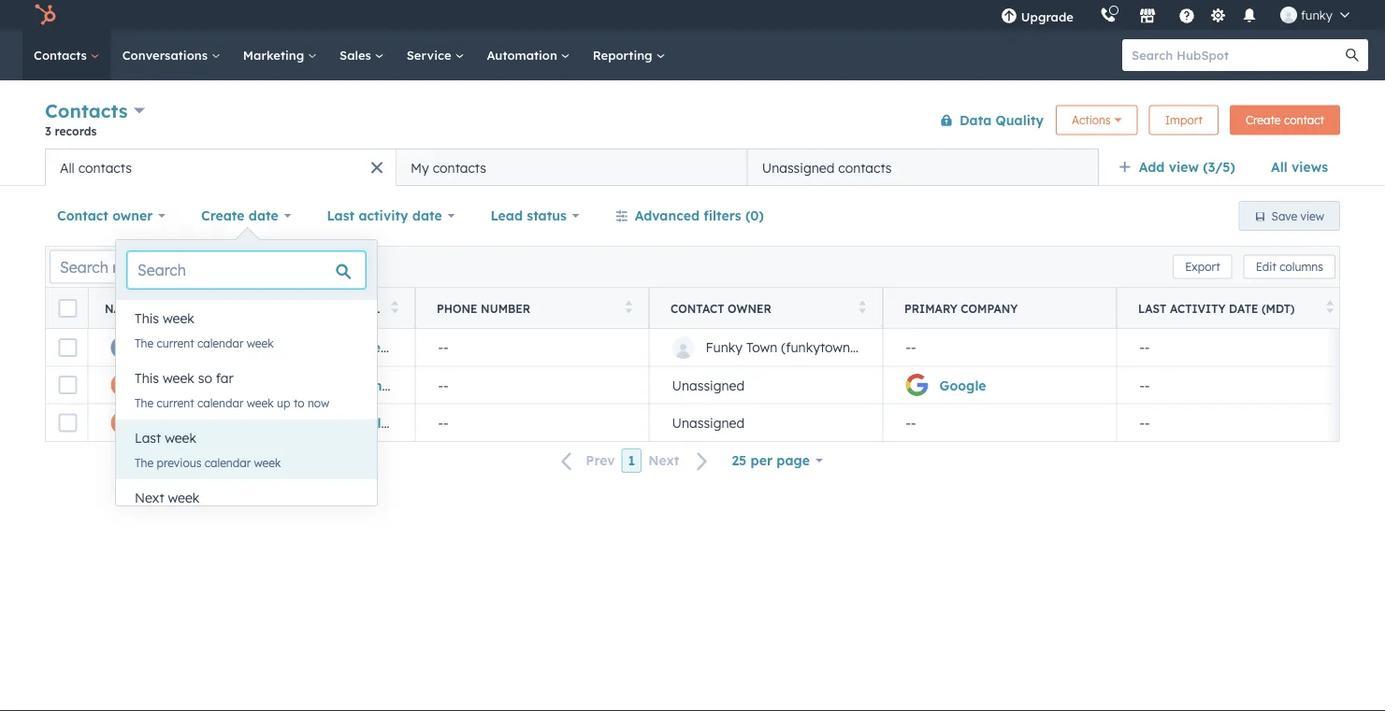 Task type: vqa. For each thing, say whether or not it's contained in the screenshot.
the topmost current
yes



Task type: locate. For each thing, give the bounding box(es) containing it.
all for all contacts
[[60, 159, 75, 176]]

2 contacts from the left
[[433, 159, 486, 176]]

unassigned down funky
[[672, 377, 745, 393]]

2 vertical spatial the
[[135, 456, 154, 470]]

unassigned up (0)
[[762, 159, 835, 176]]

week down the previous
[[168, 490, 200, 506]]

create for create contact
[[1246, 113, 1281, 127]]

1 vertical spatial contact)
[[304, 415, 360, 431]]

3 press to sort. image from the left
[[859, 301, 866, 314]]

0 vertical spatial (sample
[[244, 377, 298, 393]]

3 the from the top
[[135, 456, 154, 470]]

2 horizontal spatial last
[[1138, 302, 1167, 316]]

4 press to sort. element from the left
[[859, 301, 866, 317]]

1 press to sort. image from the left
[[298, 301, 305, 314]]

0 vertical spatial create
[[1246, 113, 1281, 127]]

actions
[[1072, 113, 1111, 127]]

marketplaces button
[[1128, 0, 1167, 30]]

1 vertical spatial contacts
[[45, 99, 128, 123]]

list box containing this week
[[116, 300, 377, 540]]

2 vertical spatial unassigned
[[672, 415, 745, 431]]

view
[[1169, 159, 1199, 175], [1300, 209, 1324, 223]]

unassigned for bh@hubspot.com
[[672, 377, 745, 393]]

phone
[[437, 302, 477, 316]]

contacts
[[34, 47, 90, 63], [45, 99, 128, 123]]

calendar up far
[[197, 336, 243, 350]]

all left the views
[[1271, 159, 1287, 175]]

1 vertical spatial calendar
[[197, 396, 243, 410]]

search image
[[1346, 49, 1359, 62]]

press to sort. image right (mdt)
[[1327, 301, 1334, 314]]

3 -- button from the top
[[415, 404, 649, 441]]

press to sort. image left email on the top
[[298, 301, 305, 314]]

1 vertical spatial contact owner
[[671, 302, 771, 316]]

export button
[[1173, 255, 1232, 279]]

create contact
[[1246, 113, 1324, 127]]

2 -- button from the top
[[415, 367, 649, 404]]

last inside popup button
[[327, 208, 355, 224]]

2 vertical spatial last
[[135, 430, 161, 447]]

2 this from the top
[[135, 370, 159, 387]]

0 vertical spatial contact
[[57, 208, 108, 224]]

view right add
[[1169, 159, 1199, 175]]

0 horizontal spatial create
[[201, 208, 245, 224]]

3 contacts from the left
[[838, 159, 892, 176]]

contacts for my contacts
[[433, 159, 486, 176]]

town
[[746, 339, 777, 356]]

the inside this week the current calendar week
[[135, 336, 154, 350]]

view right "save"
[[1300, 209, 1324, 223]]

last for last activity date
[[327, 208, 355, 224]]

create left contact
[[1246, 113, 1281, 127]]

the inside last week the previous calendar week
[[135, 456, 154, 470]]

create inside create contact button
[[1246, 113, 1281, 127]]

0 vertical spatial owner
[[112, 208, 153, 224]]

ecaterina.marinescu@adept.ai link
[[345, 339, 545, 356]]

2 horizontal spatial contacts
[[838, 159, 892, 176]]

halligan
[[184, 377, 240, 393]]

1 horizontal spatial next
[[648, 453, 679, 469]]

2 current from the top
[[157, 396, 194, 410]]

0 vertical spatial current
[[157, 336, 194, 350]]

last for last activity date (mdt)
[[1138, 302, 1167, 316]]

the inside this week so far the current calendar week up to now
[[135, 396, 154, 410]]

0 horizontal spatial view
[[1169, 159, 1199, 175]]

add view (3/5)
[[1139, 159, 1235, 175]]

1 vertical spatial unassigned
[[672, 377, 745, 393]]

(funkytownclown1@gmail.com)
[[781, 339, 973, 356]]

all down 3 records
[[60, 159, 75, 176]]

2 vertical spatial calendar
[[205, 456, 251, 470]]

-- button for ecaterina.marinescu@adept.ai
[[415, 329, 649, 367]]

edit
[[1256, 260, 1276, 274]]

all
[[1271, 159, 1287, 175], [60, 159, 75, 176]]

to
[[294, 396, 304, 410]]

export
[[1185, 260, 1220, 274]]

unassigned up next button
[[672, 415, 745, 431]]

1 this from the top
[[135, 310, 159, 327]]

press to sort. image for email
[[391, 301, 398, 314]]

contact up funky
[[671, 302, 724, 316]]

(sample up the up
[[244, 377, 298, 393]]

create inside create date popup button
[[201, 208, 245, 224]]

press to sort. image for last activity date (mdt)
[[1327, 301, 1334, 314]]

calendar inside this week the current calendar week
[[197, 336, 243, 350]]

unassigned button up per
[[649, 404, 883, 441]]

create date
[[201, 208, 278, 224]]

2 all from the left
[[60, 159, 75, 176]]

1 horizontal spatial date
[[412, 208, 442, 224]]

contact owner down the all contacts
[[57, 208, 153, 224]]

edit columns button
[[1244, 255, 1335, 279]]

1 horizontal spatial contact
[[671, 302, 724, 316]]

add view (3/5) button
[[1106, 149, 1259, 186]]

import button
[[1149, 105, 1218, 135]]

1 -- button from the top
[[415, 329, 649, 367]]

funky
[[706, 339, 743, 356]]

contacts down hubspot link
[[34, 47, 90, 63]]

1 horizontal spatial last
[[327, 208, 355, 224]]

0 horizontal spatial owner
[[112, 208, 153, 224]]

5 press to sort. element from the left
[[1327, 301, 1334, 317]]

Search search field
[[127, 252, 366, 289]]

contact owner up funky
[[671, 302, 771, 316]]

unassigned contacts
[[762, 159, 892, 176]]

owner up search name, phone, email addresses, or company search box
[[112, 208, 153, 224]]

current up the brian
[[157, 336, 194, 350]]

all contacts
[[60, 159, 132, 176]]

all for all views
[[1271, 159, 1287, 175]]

this inside this week so far the current calendar week up to now
[[135, 370, 159, 387]]

hubspot link
[[22, 4, 70, 26]]

this up the 'ecaterina' on the left of page
[[135, 310, 159, 327]]

(sample down the up
[[246, 415, 300, 431]]

calendar up the next week button
[[205, 456, 251, 470]]

the down the brian
[[135, 396, 154, 410]]

0 horizontal spatial contacts
[[78, 159, 132, 176]]

contact owner inside "popup button"
[[57, 208, 153, 224]]

-- button for emailmaria@hubspot.com
[[415, 404, 649, 441]]

press to sort. image up (funkytownclown1@gmail.com)
[[859, 301, 866, 314]]

menu item
[[1087, 0, 1090, 30]]

owner up town
[[728, 302, 771, 316]]

next inside button
[[648, 453, 679, 469]]

contact) down now
[[304, 415, 360, 431]]

upgrade image
[[1000, 8, 1017, 25]]

2 the from the top
[[135, 396, 154, 410]]

press to sort. element for email
[[391, 301, 398, 317]]

0 vertical spatial contact owner
[[57, 208, 153, 224]]

contact owner
[[57, 208, 153, 224], [671, 302, 771, 316]]

1 vertical spatial last
[[1138, 302, 1167, 316]]

4 press to sort. image from the left
[[1327, 301, 1334, 314]]

1 horizontal spatial contacts
[[433, 159, 486, 176]]

0 vertical spatial this
[[135, 310, 159, 327]]

1 vertical spatial next
[[135, 490, 164, 506]]

1 contacts from the left
[[78, 159, 132, 176]]

brian halligan (sample contact) link
[[144, 377, 358, 393]]

0 horizontal spatial contact owner
[[57, 208, 153, 224]]

this for this week
[[135, 310, 159, 327]]

date
[[249, 208, 278, 224], [412, 208, 442, 224]]

next
[[648, 453, 679, 469], [135, 490, 164, 506]]

ecaterina
[[144, 339, 208, 356]]

next week button
[[116, 480, 377, 517]]

3 press to sort. element from the left
[[625, 301, 632, 317]]

emailmaria@hubspot.com button
[[322, 404, 517, 441]]

this
[[135, 310, 159, 327], [135, 370, 159, 387]]

contacts up the records
[[45, 99, 128, 123]]

1 date from the left
[[249, 208, 278, 224]]

next week
[[135, 490, 200, 506]]

the down name
[[135, 336, 154, 350]]

activity
[[359, 208, 408, 224]]

last week the previous calendar week
[[135, 430, 281, 470]]

press to sort. image
[[298, 301, 305, 314], [391, 301, 398, 314], [859, 301, 866, 314], [1327, 301, 1334, 314]]

funky town image
[[1280, 7, 1297, 23]]

1 press to sort. element from the left
[[298, 301, 305, 317]]

contact down the all contacts
[[57, 208, 108, 224]]

-
[[438, 339, 443, 356], [443, 339, 448, 356], [906, 339, 911, 356], [911, 339, 916, 356], [1140, 339, 1145, 356], [1145, 339, 1150, 356], [438, 377, 443, 393], [443, 377, 448, 393], [1140, 377, 1145, 393], [1145, 377, 1150, 393], [438, 415, 443, 431], [443, 415, 448, 431], [906, 415, 911, 431], [911, 415, 916, 431], [1140, 415, 1145, 431], [1145, 415, 1150, 431]]

1 vertical spatial the
[[135, 396, 154, 410]]

1 the from the top
[[135, 336, 154, 350]]

unassigned button
[[649, 367, 883, 404], [649, 404, 883, 441]]

create down all contacts button
[[201, 208, 245, 224]]

contacts inside popup button
[[45, 99, 128, 123]]

contact)
[[302, 377, 358, 393], [304, 415, 360, 431]]

week up the 'ecaterina' on the left of page
[[163, 310, 194, 327]]

create contact button
[[1230, 105, 1340, 135]]

primary company column header
[[883, 288, 1118, 329]]

primary
[[904, 302, 957, 316]]

press to sort. element
[[298, 301, 305, 317], [391, 301, 398, 317], [625, 301, 632, 317], [859, 301, 866, 317], [1327, 301, 1334, 317]]

press to sort. element for phone number
[[625, 301, 632, 317]]

ecaterina.marinescu@adept.ai
[[345, 339, 545, 356]]

0 vertical spatial next
[[648, 453, 679, 469]]

0 vertical spatial last
[[327, 208, 355, 224]]

(3/5)
[[1203, 159, 1235, 175]]

this inside this week the current calendar week
[[135, 310, 159, 327]]

1 current from the top
[[157, 336, 194, 350]]

0 horizontal spatial date
[[249, 208, 278, 224]]

0 horizontal spatial next
[[135, 490, 164, 506]]

date up search 'search box'
[[249, 208, 278, 224]]

the for this
[[135, 336, 154, 350]]

week
[[163, 310, 194, 327], [247, 336, 274, 350], [163, 370, 194, 387], [247, 396, 274, 410], [165, 430, 196, 447], [254, 456, 281, 470], [168, 490, 200, 506]]

unassigned button down town
[[649, 367, 883, 404]]

maria johnson (sample contact) link
[[144, 415, 360, 431]]

calendar inside last week the previous calendar week
[[205, 456, 251, 470]]

next inside button
[[135, 490, 164, 506]]

create
[[1246, 113, 1281, 127], [201, 208, 245, 224]]

owner inside contact owner "popup button"
[[112, 208, 153, 224]]

upgrade
[[1021, 9, 1074, 24]]

press to sort. image right email on the top
[[391, 301, 398, 314]]

1 vertical spatial owner
[[728, 302, 771, 316]]

1 unassigned button from the top
[[649, 367, 883, 404]]

25 per page button
[[720, 442, 835, 480]]

now
[[308, 396, 329, 410]]

1 vertical spatial view
[[1300, 209, 1324, 223]]

1 horizontal spatial contact owner
[[671, 302, 771, 316]]

marketing
[[243, 47, 308, 63]]

1 horizontal spatial view
[[1300, 209, 1324, 223]]

1 horizontal spatial create
[[1246, 113, 1281, 127]]

current down the brian
[[157, 396, 194, 410]]

1
[[628, 453, 635, 469]]

0 vertical spatial contact)
[[302, 377, 358, 393]]

contact) up now
[[302, 377, 358, 393]]

contacts
[[78, 159, 132, 176], [433, 159, 486, 176], [838, 159, 892, 176]]

reporting link
[[581, 30, 677, 80]]

1 vertical spatial current
[[157, 396, 194, 410]]

contacts inside button
[[78, 159, 132, 176]]

0 vertical spatial unassigned
[[762, 159, 835, 176]]

sales
[[340, 47, 375, 63]]

current inside this week the current calendar week
[[157, 336, 194, 350]]

view inside popup button
[[1169, 159, 1199, 175]]

1 horizontal spatial all
[[1271, 159, 1287, 175]]

search button
[[1336, 39, 1368, 71]]

marketing link
[[232, 30, 328, 80]]

0 vertical spatial view
[[1169, 159, 1199, 175]]

0 horizontal spatial contact
[[57, 208, 108, 224]]

my contacts
[[411, 159, 486, 176]]

1 vertical spatial this
[[135, 370, 159, 387]]

0 horizontal spatial all
[[60, 159, 75, 176]]

contact
[[57, 208, 108, 224], [671, 302, 724, 316]]

brian
[[144, 377, 180, 393]]

Search HubSpot search field
[[1122, 39, 1351, 71]]

all inside button
[[60, 159, 75, 176]]

1 all from the left
[[1271, 159, 1287, 175]]

automation link
[[475, 30, 581, 80]]

the left the previous
[[135, 456, 154, 470]]

list box
[[116, 300, 377, 540]]

1 vertical spatial create
[[201, 208, 245, 224]]

import
[[1165, 113, 1203, 127]]

edit columns
[[1256, 260, 1323, 274]]

2 press to sort. element from the left
[[391, 301, 398, 317]]

(mdt)
[[1262, 302, 1295, 316]]

the for last
[[135, 456, 154, 470]]

google link
[[939, 377, 986, 393]]

0 vertical spatial the
[[135, 336, 154, 350]]

date right activity
[[412, 208, 442, 224]]

calendar down halligan
[[197, 396, 243, 410]]

1 vertical spatial contact
[[671, 302, 724, 316]]

next down the previous
[[135, 490, 164, 506]]

calendar for this week
[[197, 336, 243, 350]]

this week button
[[116, 300, 377, 338]]

last inside last week the previous calendar week
[[135, 430, 161, 447]]

contacts button
[[45, 97, 145, 124]]

this week so far button
[[116, 360, 377, 397]]

settings link
[[1206, 5, 1230, 25]]

next right '1' 'button'
[[648, 453, 679, 469]]

1 vertical spatial (sample
[[246, 415, 300, 431]]

this down the 'ecaterina' on the left of page
[[135, 370, 159, 387]]

view inside button
[[1300, 209, 1324, 223]]

reporting
[[593, 47, 656, 63]]

current inside this week so far the current calendar week up to now
[[157, 396, 194, 410]]

johnson
[[187, 415, 242, 431]]

0 horizontal spatial last
[[135, 430, 161, 447]]

menu
[[987, 0, 1363, 30]]

calendar
[[197, 336, 243, 350], [197, 396, 243, 410], [205, 456, 251, 470]]

2 press to sort. image from the left
[[391, 301, 398, 314]]

2 unassigned button from the top
[[649, 404, 883, 441]]

0 vertical spatial calendar
[[197, 336, 243, 350]]

calling icon button
[[1092, 3, 1124, 27]]



Task type: describe. For each thing, give the bounding box(es) containing it.
this week the current calendar week
[[135, 310, 274, 350]]

lead
[[490, 208, 523, 224]]

marinescu
[[212, 339, 279, 356]]

settings image
[[1210, 8, 1226, 25]]

unassigned for emailmaria@hubspot.com
[[672, 415, 745, 431]]

records
[[55, 124, 97, 138]]

pagination navigation
[[550, 449, 720, 474]]

data
[[959, 112, 992, 128]]

my
[[411, 159, 429, 176]]

last activity date button
[[315, 197, 467, 235]]

funky
[[1301, 7, 1333, 22]]

save
[[1271, 209, 1297, 223]]

bh@hubspot.com link
[[345, 377, 458, 393]]

lead status button
[[478, 197, 592, 235]]

activity
[[1170, 302, 1226, 316]]

ecaterina.marinescu@adept.ai button
[[322, 329, 545, 367]]

calling icon image
[[1100, 7, 1117, 24]]

funky town (funkytownclown1@gmail.com) button
[[649, 329, 973, 367]]

next for next week
[[135, 490, 164, 506]]

bh@hubspot.com
[[345, 377, 458, 393]]

company
[[961, 302, 1018, 316]]

0 vertical spatial contacts
[[34, 47, 90, 63]]

create date button
[[189, 197, 303, 235]]

1 horizontal spatial owner
[[728, 302, 771, 316]]

create for create date
[[201, 208, 245, 224]]

views
[[1292, 159, 1328, 175]]

emailmaria@hubspot.com
[[345, 415, 517, 431]]

3
[[45, 124, 51, 138]]

lead status
[[490, 208, 567, 224]]

view for add
[[1169, 159, 1199, 175]]

status
[[527, 208, 567, 224]]

ecaterina marinescu link
[[144, 339, 279, 356]]

unassigned button for bh@hubspot.com
[[649, 367, 883, 404]]

save view
[[1271, 209, 1324, 223]]

data quality
[[959, 112, 1044, 128]]

-- button for bh@hubspot.com
[[415, 367, 649, 404]]

contact) for emailmaria@hubspot.com
[[304, 415, 360, 431]]

Search name, phone, email addresses, or company search field
[[50, 250, 270, 284]]

week down brian halligan (sample contact) link
[[247, 396, 274, 410]]

view for save
[[1300, 209, 1324, 223]]

primary company
[[904, 302, 1018, 316]]

week up the previous
[[165, 430, 196, 447]]

notifications button
[[1233, 0, 1265, 30]]

week up the next week button
[[254, 456, 281, 470]]

maria
[[144, 415, 183, 431]]

(sample for johnson
[[246, 415, 300, 431]]

3 records
[[45, 124, 97, 138]]

data quality button
[[928, 101, 1045, 139]]

last activity date
[[327, 208, 442, 224]]

2 date from the left
[[412, 208, 442, 224]]

advanced filters (0) button
[[603, 197, 776, 235]]

(0)
[[745, 208, 764, 224]]

marketplaces image
[[1139, 8, 1156, 25]]

notifications image
[[1241, 8, 1258, 25]]

quality
[[996, 112, 1044, 128]]

press to sort. element for contact owner
[[859, 301, 866, 317]]

brian halligan (sample contact)
[[144, 377, 358, 393]]

all contacts button
[[45, 149, 396, 186]]

help button
[[1171, 0, 1203, 30]]

advanced
[[635, 208, 700, 224]]

save view button
[[1239, 201, 1340, 231]]

contacts banner
[[45, 96, 1340, 149]]

add
[[1139, 159, 1165, 175]]

last week button
[[116, 420, 377, 457]]

contact) for bh@hubspot.com
[[302, 377, 358, 393]]

contact
[[1284, 113, 1324, 127]]

contacts for all contacts
[[78, 159, 132, 176]]

hubspot image
[[34, 4, 56, 26]]

next for next
[[648, 453, 679, 469]]

help image
[[1178, 8, 1195, 25]]

calendar inside this week so far the current calendar week up to now
[[197, 396, 243, 410]]

emailmaria@hubspot.com link
[[345, 415, 517, 431]]

service
[[406, 47, 455, 63]]

funky town (funkytownclown1@gmail.com)
[[706, 339, 973, 356]]

unassigned button for emailmaria@hubspot.com
[[649, 404, 883, 441]]

week inside button
[[168, 490, 200, 506]]

next button
[[642, 449, 720, 474]]

google
[[939, 377, 986, 393]]

funky button
[[1269, 0, 1361, 30]]

actions button
[[1056, 105, 1138, 135]]

contacts for unassigned contacts
[[838, 159, 892, 176]]

menu containing funky
[[987, 0, 1363, 30]]

press to sort. image for contact owner
[[859, 301, 866, 314]]

conversations link
[[111, 30, 232, 80]]

all views link
[[1259, 149, 1340, 186]]

contact inside "popup button"
[[57, 208, 108, 224]]

week up this week so far button
[[247, 336, 274, 350]]

press to sort. element for last activity date (mdt)
[[1327, 301, 1334, 317]]

ecaterina marinescu
[[144, 339, 279, 356]]

date
[[1229, 302, 1258, 316]]

press to sort. image
[[625, 301, 632, 314]]

unassigned inside button
[[762, 159, 835, 176]]

per
[[751, 453, 772, 469]]

last activity date (mdt)
[[1138, 302, 1295, 316]]

email
[[343, 302, 380, 316]]

calendar for last week
[[205, 456, 251, 470]]

this for this week so far
[[135, 370, 159, 387]]

far
[[216, 370, 234, 387]]

(sample for halligan
[[244, 377, 298, 393]]

unassigned contacts button
[[747, 149, 1099, 186]]

name
[[105, 302, 138, 316]]

page
[[777, 453, 810, 469]]

prev button
[[550, 449, 622, 474]]

25 per page
[[732, 453, 810, 469]]

week left so
[[163, 370, 194, 387]]

conversations
[[122, 47, 211, 63]]

contact owner button
[[45, 197, 178, 235]]

columns
[[1280, 260, 1323, 274]]

25
[[732, 453, 747, 469]]

prev
[[586, 453, 615, 469]]

all views
[[1271, 159, 1328, 175]]

maria johnson (sample contact)
[[144, 415, 360, 431]]



